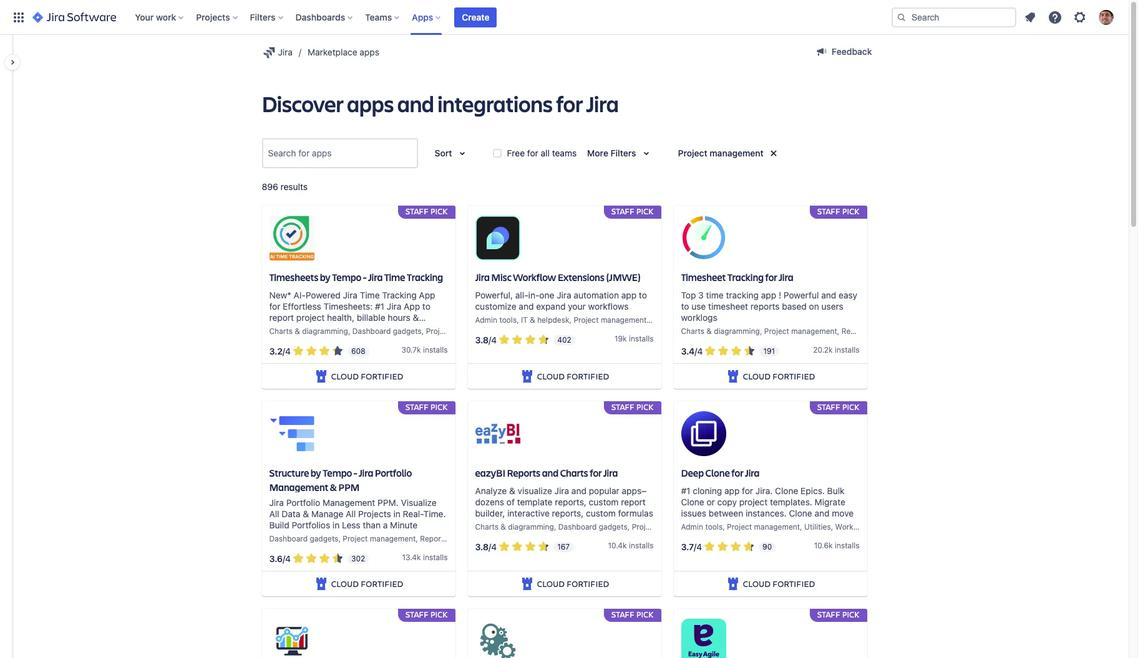Task type: vqa. For each thing, say whether or not it's contained in the screenshot.


Task type: describe. For each thing, give the bounding box(es) containing it.
time inside new* ai-powered jira time tracking app for effortless timesheets: #1 jira app to report project health, billable hours & capacity
[[360, 290, 380, 301]]

templates.
[[770, 497, 812, 508]]

cloud fortified app badge image for timesheets
[[314, 370, 329, 384]]

projects inside jira portfolio management ppm. visualize all data & manage all projects in real-time. build portfolios in less than a minute
[[358, 509, 391, 520]]

cloud fortified app badge image for structure
[[314, 577, 329, 592]]

cloud fortified for eazybi reports and charts for jira
[[537, 578, 609, 590]]

projects inside popup button
[[196, 12, 230, 22]]

expand
[[536, 302, 566, 312]]

top 3 time tracking app ! powerful and easy to use timesheet reports based on users worklogs charts & diagramming , project management , reports
[[681, 290, 869, 336]]

and inside analyze & visualize jira and popular apps– dozens of template reports, custom report builder, interactive reports, custom formulas charts & diagramming , dashboard gadgets , project management
[[571, 486, 586, 497]]

jira portfolio management ppm. visualize all data & manage all projects in real-time. build portfolios in less than a minute
[[269, 498, 446, 531]]

one
[[539, 290, 554, 301]]

clone up templates.
[[775, 486, 798, 497]]

to inside top 3 time tracking app ! powerful and easy to use timesheet reports based on users worklogs charts & diagramming , project management , reports
[[681, 302, 689, 312]]

management inside powerful, all-in-one jira automation app to customize and expand your workflows admin tools , it & helpdesk , project management , workflow
[[601, 316, 647, 325]]

& inside powerful, all-in-one jira automation app to customize and expand your workflows admin tools , it & helpdesk , project management , workflow
[[530, 316, 535, 325]]

pick for eazybi reports and charts for jira
[[636, 402, 654, 413]]

formulas
[[618, 509, 653, 519]]

apps
[[412, 12, 433, 22]]

/ for structure by tempo - jira portfolio management & ppm
[[283, 554, 285, 564]]

cloud for timesheet
[[743, 371, 770, 382]]

13.4k
[[402, 554, 421, 563]]

feedback button
[[807, 42, 879, 62]]

staff for jira misc workflow extensions (jmwe)
[[611, 206, 634, 217]]

13.4k install s
[[402, 554, 448, 563]]

install for timesheet tracking for jira
[[835, 346, 856, 355]]

real-
[[403, 509, 423, 520]]

timesheet
[[681, 271, 726, 284]]

popular
[[589, 486, 619, 497]]

dashboards
[[295, 12, 345, 22]]

for left all
[[527, 148, 538, 158]]

tracking
[[726, 290, 759, 301]]

teams
[[365, 12, 392, 22]]

by for timesheets
[[320, 271, 330, 284]]

marketplace apps
[[308, 47, 379, 57]]

move
[[832, 509, 854, 519]]

608
[[351, 347, 365, 356]]

/ for timesheet tracking for jira
[[695, 346, 697, 357]]

charts up 3.2 / 4
[[269, 327, 293, 336]]

0 horizontal spatial gadgets
[[310, 535, 338, 544]]

4 for structure by tempo - jira portfolio management & ppm
[[285, 554, 291, 564]]

jira.
[[755, 486, 773, 497]]

structure
[[269, 467, 309, 480]]

0 vertical spatial app
[[419, 290, 435, 301]]

for inside #1 cloning app for jira. clone epics. bulk clone or copy project templates. migrate issues between instances. clone and move admin tools , project management , utilities , workflow
[[742, 486, 753, 497]]

tools inside powerful, all-in-one jira automation app to customize and expand your workflows admin tools , it & helpdesk , project management , workflow
[[499, 316, 517, 325]]

pick for timesheets by tempo - jira time tracking
[[430, 206, 448, 217]]

marketplace apps link
[[308, 45, 379, 60]]

pick for deep clone for jira
[[842, 402, 859, 413]]

workflows
[[588, 302, 629, 312]]

charts inside top 3 time tracking app ! powerful and easy to use timesheet reports based on users worklogs charts & diagramming , project management , reports
[[681, 327, 704, 336]]

workflow inside powerful, all-in-one jira automation app to customize and expand your workflows admin tools , it & helpdesk , project management , workflow
[[651, 316, 684, 325]]

and inside top 3 time tracking app ! powerful and easy to use timesheet reports based on users worklogs charts & diagramming , project management , reports
[[821, 290, 836, 301]]

3.4 / 4
[[681, 346, 703, 357]]

3.6
[[269, 554, 283, 564]]

- for time
[[363, 271, 367, 284]]

eazybi reports and charts for jira
[[475, 467, 618, 480]]

issues
[[681, 509, 706, 519]]

helpdesk
[[537, 316, 569, 325]]

cloud fortified for structure by tempo - jira portfolio management & ppm
[[331, 578, 403, 590]]

instances.
[[746, 509, 787, 519]]

& down builder,
[[501, 523, 506, 532]]

4 for timesheet tracking for jira
[[697, 346, 703, 357]]

staff for timesheets by tempo - jira time tracking
[[406, 206, 428, 217]]

4 for timesheets by tempo - jira time tracking
[[285, 346, 291, 357]]

fortified for deep clone for jira
[[773, 578, 815, 590]]

3.8 / 4 for jira
[[475, 335, 497, 345]]

top
[[681, 290, 696, 301]]

0 horizontal spatial dashboard
[[269, 535, 308, 544]]

portfolio inside jira portfolio management ppm. visualize all data & manage all projects in real-time. build portfolios in less than a minute
[[286, 498, 320, 509]]

Search for apps field
[[264, 142, 415, 165]]

integrations
[[437, 89, 553, 119]]

powered
[[306, 290, 341, 301]]

effortless
[[283, 302, 321, 312]]

migrate
[[815, 497, 845, 508]]

remove selected image
[[766, 146, 781, 161]]

all-
[[515, 290, 528, 301]]

project inside analyze & visualize jira and popular apps– dozens of template reports, custom report builder, interactive reports, custom formulas charts & diagramming , dashboard gadgets , project management
[[632, 523, 657, 532]]

more filters
[[587, 148, 636, 158]]

deep clone for jira image
[[681, 412, 726, 457]]

ppm.
[[378, 498, 398, 509]]

epics.
[[801, 486, 825, 497]]

0 vertical spatial workflow
[[513, 271, 556, 284]]

for up reports
[[765, 271, 777, 284]]

timesheets by tempo - jira time tracking image
[[269, 216, 314, 261]]

timesheets:
[[324, 302, 373, 312]]

for up popular
[[590, 467, 602, 480]]

project management
[[678, 148, 764, 158]]

1 vertical spatial custom
[[586, 509, 616, 519]]

dashboards button
[[292, 7, 358, 27]]

191
[[763, 347, 775, 356]]

install for jira misc workflow extensions (jmwe)
[[629, 335, 650, 344]]

structure by tempo - jira portfolio management & ppm image
[[269, 412, 314, 457]]

report inside analyze & visualize jira and popular apps– dozens of template reports, custom report builder, interactive reports, custom formulas charts & diagramming , dashboard gadgets , project management
[[621, 497, 646, 508]]

3
[[698, 290, 704, 301]]

jira inside structure by tempo - jira portfolio management & ppm
[[359, 467, 373, 480]]

& inside structure by tempo - jira portfolio management & ppm
[[330, 481, 337, 494]]

fortified for timesheets by tempo - jira time tracking
[[361, 371, 403, 382]]

visualize
[[518, 486, 552, 497]]

staff for deep clone for jira
[[817, 402, 840, 413]]

teams
[[552, 148, 577, 158]]

worklogs
[[681, 313, 717, 323]]

apps for marketplace
[[360, 47, 379, 57]]

896
[[262, 182, 278, 192]]

s for eazybi reports and charts for jira
[[650, 542, 654, 551]]

sort
[[435, 148, 452, 158]]

jira inside powerful, all-in-one jira automation app to customize and expand your workflows admin tools , it & helpdesk , project management , workflow
[[557, 290, 571, 301]]

data
[[282, 509, 300, 520]]

1 horizontal spatial in
[[393, 509, 400, 520]]

402
[[557, 336, 571, 345]]

charts & diagramming , dashboard gadgets , project management
[[269, 327, 499, 336]]

users
[[821, 302, 843, 312]]

your work button
[[131, 7, 189, 27]]

in-
[[528, 290, 539, 301]]

cloud for jira
[[537, 371, 565, 382]]

and inside #1 cloning app for jira. clone epics. bulk clone or copy project templates. migrate issues between instances. clone and move admin tools , project management , utilities , workflow
[[815, 509, 830, 519]]

timesheet
[[708, 302, 748, 312]]

Search field
[[892, 7, 1016, 27]]

10.6k
[[814, 542, 833, 551]]

utilities
[[804, 523, 831, 532]]

cloud fortified app badge image for tracking
[[725, 370, 740, 384]]

timesheets by tempo - jira time tracking
[[269, 271, 443, 284]]

cloud for eazybi
[[537, 578, 565, 590]]

less
[[342, 521, 360, 531]]

cloud fortified app badge image for reports
[[520, 577, 535, 592]]

create
[[462, 12, 489, 22]]

/ for deep clone for jira
[[694, 542, 696, 553]]

powerful
[[784, 290, 819, 301]]

cloud fortified for timesheet tracking for jira
[[743, 371, 815, 382]]

30.7k
[[401, 346, 421, 355]]

projects button
[[192, 7, 242, 27]]

filters inside popup button
[[250, 12, 276, 22]]

admin inside #1 cloning app for jira. clone epics. bulk clone or copy project templates. migrate issues between instances. clone and move admin tools , project management , utilities , workflow
[[681, 523, 703, 532]]

90
[[762, 543, 772, 552]]

all
[[541, 148, 550, 158]]

manage
[[311, 509, 343, 520]]

and inside powerful, all-in-one jira automation app to customize and expand your workflows admin tools , it & helpdesk , project management , workflow
[[519, 302, 534, 312]]

report inside new* ai-powered jira time tracking app for effortless timesheets: #1 jira app to report project health, billable hours & capacity
[[269, 313, 294, 323]]

app inside top 3 time tracking app ! powerful and easy to use timesheet reports based on users worklogs charts & diagramming , project management , reports
[[761, 290, 776, 301]]

bulk
[[827, 486, 845, 497]]

jira inside jira portfolio management ppm. visualize all data & manage all projects in real-time. build portfolios in less than a minute
[[269, 498, 284, 509]]

dashboard gadgets , project management , reports
[[269, 535, 448, 544]]

3.2
[[269, 346, 283, 357]]

your profile and settings image
[[1099, 10, 1114, 25]]

896 results
[[262, 182, 308, 192]]

& down effortless
[[295, 327, 300, 336]]

apps–
[[622, 486, 646, 497]]

management left remove selected icon on the right of page
[[710, 148, 764, 158]]

of
[[507, 497, 515, 508]]

for up the teams at top
[[556, 89, 583, 119]]

to inside powerful, all-in-one jira automation app to customize and expand your workflows admin tools , it & helpdesk , project management , workflow
[[639, 290, 647, 301]]

staff pick for eazybi reports and charts for jira
[[611, 402, 654, 413]]

cloud for timesheets
[[331, 371, 359, 382]]

new*
[[269, 290, 291, 301]]

app inside #1 cloning app for jira. clone epics. bulk clone or copy project templates. migrate issues between instances. clone and move admin tools , project management , utilities , workflow
[[724, 486, 740, 497]]

cloud fortified app badge image for deep
[[725, 577, 740, 592]]

clone down templates.
[[789, 509, 812, 519]]

project inside #1 cloning app for jira. clone epics. bulk clone or copy project templates. migrate issues between instances. clone and move admin tools , project management , utilities , workflow
[[739, 497, 768, 508]]

4 for deep clone for jira
[[696, 542, 702, 553]]

/ for jira misc workflow extensions (jmwe)
[[489, 335, 491, 345]]

for up copy at bottom right
[[731, 467, 743, 480]]

template
[[517, 497, 552, 508]]

install for structure by tempo - jira portfolio management & ppm
[[423, 554, 444, 563]]

cloud for structure
[[331, 578, 359, 590]]

0 vertical spatial time
[[384, 271, 405, 284]]

staff pick for timesheet tracking for jira
[[817, 206, 859, 217]]

easy
[[839, 290, 857, 301]]

- for portfolio
[[354, 467, 357, 480]]

s for deep clone for jira
[[856, 542, 859, 551]]

notifications image
[[1023, 10, 1038, 25]]

s for timesheets by tempo - jira time tracking
[[444, 346, 448, 355]]

extensions
[[558, 271, 604, 284]]



Task type: locate. For each thing, give the bounding box(es) containing it.
reports up 13.4k install s
[[420, 535, 448, 544]]

structure by tempo - jira portfolio management & ppm
[[269, 467, 412, 494]]

ppm
[[338, 481, 360, 494]]

management down structure
[[269, 481, 328, 494]]

& inside new* ai-powered jira time tracking app for effortless timesheets: #1 jira app to report project health, billable hours & capacity
[[413, 313, 419, 323]]

management down a
[[370, 535, 416, 544]]

by for structure
[[311, 467, 321, 480]]

3.8 down customize at top
[[475, 335, 489, 345]]

0 vertical spatial reports
[[842, 327, 869, 336]]

management down issues
[[659, 523, 705, 532]]

fortified down 302
[[361, 578, 403, 590]]

1 horizontal spatial tools
[[705, 523, 723, 532]]

management inside analyze & visualize jira and popular apps– dozens of template reports, custom report builder, interactive reports, custom formulas charts & diagramming , dashboard gadgets , project management
[[659, 523, 705, 532]]

cloud fortified app badge image down health, at the left
[[314, 370, 329, 384]]

0 vertical spatial report
[[269, 313, 294, 323]]

minute
[[390, 521, 418, 531]]

1 horizontal spatial cloud fortified app badge image
[[725, 370, 740, 384]]

project
[[296, 313, 325, 323], [739, 497, 768, 508]]

2 horizontal spatial dashboard
[[558, 523, 597, 532]]

cloning
[[693, 486, 722, 497]]

management down instances. at the right bottom of page
[[754, 523, 800, 532]]

1 vertical spatial 3.8 / 4
[[475, 542, 497, 553]]

fortified down 10.6k
[[773, 578, 815, 590]]

clone up cloning
[[705, 467, 730, 480]]

1 horizontal spatial portfolio
[[375, 467, 412, 480]]

1 vertical spatial tempo
[[323, 467, 352, 480]]

1 vertical spatial -
[[354, 467, 357, 480]]

app down (jmwe)
[[621, 290, 637, 301]]

1 horizontal spatial all
[[346, 509, 356, 520]]

1 vertical spatial projects
[[358, 509, 391, 520]]

/ down build at the left of page
[[283, 554, 285, 564]]

app
[[621, 290, 637, 301], [761, 290, 776, 301], [724, 486, 740, 497]]

1 vertical spatial workflow
[[651, 316, 684, 325]]

0 horizontal spatial reports
[[420, 535, 448, 544]]

management inside structure by tempo - jira portfolio management & ppm
[[269, 481, 328, 494]]

project inside #1 cloning app for jira. clone epics. bulk clone or copy project templates. migrate issues between instances. clone and move admin tools , project management , utilities , workflow
[[727, 523, 752, 532]]

- inside structure by tempo - jira portfolio management & ppm
[[354, 467, 357, 480]]

jira
[[278, 47, 293, 57], [586, 89, 619, 119], [368, 271, 383, 284], [475, 271, 490, 284], [779, 271, 793, 284], [343, 290, 358, 301], [557, 290, 571, 301], [387, 302, 401, 312], [359, 467, 373, 480], [603, 467, 618, 480], [745, 467, 760, 480], [554, 486, 569, 497], [269, 498, 284, 509]]

0 vertical spatial 3.8 / 4
[[475, 335, 497, 345]]

to down (jmwe)
[[639, 290, 647, 301]]

automation
[[574, 290, 619, 301]]

and
[[397, 89, 434, 119], [821, 290, 836, 301], [519, 302, 534, 312], [542, 467, 558, 480], [571, 486, 586, 497], [815, 509, 830, 519]]

2 3.8 / 4 from the top
[[475, 542, 497, 553]]

management up 19k
[[601, 316, 647, 325]]

cloud fortified down '191'
[[743, 371, 815, 382]]

charts inside analyze & visualize jira and popular apps– dozens of template reports, custom report builder, interactive reports, custom formulas charts & diagramming , dashboard gadgets , project management
[[475, 523, 499, 532]]

1 vertical spatial cloud fortified app badge image
[[520, 577, 535, 592]]

by right structure
[[311, 467, 321, 480]]

& up "of"
[[509, 486, 515, 497]]

1 horizontal spatial time
[[384, 271, 405, 284]]

dashboard inside analyze & visualize jira and popular apps– dozens of template reports, custom report builder, interactive reports, custom formulas charts & diagramming , dashboard gadgets , project management
[[558, 523, 597, 532]]

1 vertical spatial in
[[333, 521, 340, 531]]

staff pick for structure by tempo - jira portfolio management & ppm
[[406, 402, 448, 413]]

report down apps–
[[621, 497, 646, 508]]

time up billable
[[360, 290, 380, 301]]

charts up analyze & visualize jira and popular apps– dozens of template reports, custom report builder, interactive reports, custom formulas charts & diagramming , dashboard gadgets , project management
[[560, 467, 588, 480]]

0 horizontal spatial app
[[621, 290, 637, 301]]

0 vertical spatial filters
[[250, 12, 276, 22]]

s for timesheet tracking for jira
[[856, 346, 859, 355]]

2 vertical spatial reports
[[420, 535, 448, 544]]

s right 10.6k
[[856, 542, 859, 551]]

0 vertical spatial #1
[[375, 302, 384, 312]]

0 vertical spatial by
[[320, 271, 330, 284]]

install for timesheets by tempo - jira time tracking
[[423, 346, 444, 355]]

workflow down move
[[835, 523, 868, 532]]

a
[[383, 521, 388, 531]]

3.8 / 4 down customize at top
[[475, 335, 497, 345]]

1 vertical spatial time
[[360, 290, 380, 301]]

0 vertical spatial apps
[[360, 47, 379, 57]]

1 horizontal spatial report
[[621, 497, 646, 508]]

time up the hours
[[384, 271, 405, 284]]

0 vertical spatial management
[[269, 481, 328, 494]]

jira misc workflow extensions (jmwe)
[[475, 271, 641, 284]]

0 horizontal spatial filters
[[250, 12, 276, 22]]

new* ai-powered jira time tracking app for effortless timesheets: #1 jira app to report project health, billable hours & capacity
[[269, 290, 435, 335]]

4 for jira misc workflow extensions (jmwe)
[[491, 335, 497, 345]]

management inside jira portfolio management ppm. visualize all data & manage all projects in real-time. build portfolios in less than a minute
[[323, 498, 375, 509]]

time
[[706, 290, 724, 301]]

by inside structure by tempo - jira portfolio management & ppm
[[311, 467, 321, 480]]

4 for eazybi reports and charts for jira
[[491, 542, 497, 553]]

staff for timesheet tracking for jira
[[817, 206, 840, 217]]

analyze
[[475, 486, 507, 497]]

reports, right template
[[555, 497, 586, 508]]

3.8 down builder,
[[475, 542, 489, 553]]

to up '30.7k install s'
[[422, 302, 430, 312]]

0 vertical spatial gadgets
[[393, 327, 422, 336]]

to down top
[[681, 302, 689, 312]]

jira software image
[[32, 10, 116, 25], [32, 10, 116, 25]]

install
[[629, 335, 650, 344], [423, 346, 444, 355], [835, 346, 856, 355], [629, 542, 650, 551], [835, 542, 856, 551], [423, 554, 444, 563]]

0 vertical spatial reports,
[[555, 497, 586, 508]]

4 right 3.7
[[696, 542, 702, 553]]

by up powered
[[320, 271, 330, 284]]

3.4
[[681, 346, 695, 357]]

help image
[[1048, 10, 1063, 25]]

/ down worklogs
[[695, 346, 697, 357]]

install right 30.7k
[[423, 346, 444, 355]]

jira workflow toolbox image
[[475, 620, 520, 659]]

s right 20.2k
[[856, 346, 859, 355]]

1 horizontal spatial project
[[739, 497, 768, 508]]

s for structure by tempo - jira portfolio management & ppm
[[444, 554, 448, 563]]

ai-
[[294, 290, 306, 301]]

discover apps and integrations for jira
[[262, 89, 619, 119]]

0 vertical spatial custom
[[589, 497, 619, 508]]

0 horizontal spatial report
[[269, 313, 294, 323]]

2 horizontal spatial app
[[761, 290, 776, 301]]

& inside top 3 time tracking app ! powerful and easy to use timesheet reports based on users worklogs charts & diagramming , project management , reports
[[706, 327, 712, 336]]

cloud fortified app badge image
[[725, 370, 740, 384], [520, 577, 535, 592]]

tracking inside new* ai-powered jira time tracking app for effortless timesheets: #1 jira app to report project health, billable hours & capacity
[[382, 290, 417, 301]]

banner
[[0, 0, 1129, 35]]

s right 10.4k
[[650, 542, 654, 551]]

0 vertical spatial portfolio
[[375, 467, 412, 480]]

20.2k
[[813, 346, 833, 355]]

1 horizontal spatial gadgets
[[393, 327, 422, 336]]

10.6k install s
[[814, 542, 859, 551]]

your work
[[135, 12, 176, 22]]

primary element
[[7, 0, 892, 35]]

10.4k
[[608, 542, 627, 551]]

1 horizontal spatial filters
[[611, 148, 636, 158]]

cloud fortified for timesheets by tempo - jira time tracking
[[331, 371, 403, 382]]

app left !
[[761, 290, 776, 301]]

for
[[556, 89, 583, 119], [527, 148, 538, 158], [765, 271, 777, 284], [269, 302, 280, 312], [590, 467, 602, 480], [731, 467, 743, 480], [742, 486, 753, 497]]

4 down customize at top
[[491, 335, 497, 345]]

management
[[269, 481, 328, 494], [323, 498, 375, 509]]

timesheet tracking for jira image
[[681, 216, 726, 261]]

1 vertical spatial reports,
[[552, 509, 584, 519]]

& left ppm
[[330, 481, 337, 494]]

analyze & visualize jira and popular apps– dozens of template reports, custom report builder, interactive reports, custom formulas charts & diagramming , dashboard gadgets , project management
[[475, 486, 705, 532]]

diagramming down timesheet
[[714, 327, 760, 336]]

3.8 for eazybi
[[475, 542, 489, 553]]

for left the jira.
[[742, 486, 753, 497]]

staff for structure by tempo - jira portfolio management & ppm
[[406, 402, 428, 413]]

-
[[363, 271, 367, 284], [354, 467, 357, 480]]

0 vertical spatial tempo
[[332, 271, 361, 284]]

gadgets down portfolios
[[310, 535, 338, 544]]

to inside new* ai-powered jira time tracking app for effortless timesheets: #1 jira app to report project health, billable hours & capacity
[[422, 302, 430, 312]]

appswitcher icon image
[[11, 10, 26, 25]]

all
[[269, 509, 279, 520], [346, 509, 356, 520]]

s for jira misc workflow extensions (jmwe)
[[650, 335, 654, 344]]

feedback
[[832, 46, 872, 57]]

cloud down 402
[[537, 371, 565, 382]]

- up ppm
[[354, 467, 357, 480]]

2 all from the left
[[346, 509, 356, 520]]

portfolios
[[292, 521, 330, 531]]

app up copy at bottom right
[[724, 486, 740, 497]]

fortified for eazybi reports and charts for jira
[[567, 578, 609, 590]]

tools left it
[[499, 316, 517, 325]]

19k
[[614, 335, 627, 344]]

#1 inside #1 cloning app for jira. clone epics. bulk clone or copy project templates. migrate issues between instances. clone and move admin tools , project management , utilities , workflow
[[681, 486, 690, 497]]

cloud fortified down 302
[[331, 578, 403, 590]]

2 horizontal spatial gadgets
[[599, 523, 628, 532]]

0 horizontal spatial time
[[360, 290, 380, 301]]

management inside #1 cloning app for jira. clone epics. bulk clone or copy project templates. migrate issues between instances. clone and move admin tools , project management , utilities , workflow
[[754, 523, 800, 532]]

reports
[[842, 327, 869, 336], [507, 467, 540, 480], [420, 535, 448, 544]]

pick for timesheet tracking for jira
[[842, 206, 859, 217]]

2 horizontal spatial reports
[[842, 327, 869, 336]]

app up '30.7k install s'
[[419, 290, 435, 301]]

4 down builder,
[[491, 542, 497, 553]]

2 horizontal spatial workflow
[[835, 523, 868, 532]]

jira inside analyze & visualize jira and popular apps– dozens of template reports, custom report builder, interactive reports, custom formulas charts & diagramming , dashboard gadgets , project management
[[554, 486, 569, 497]]

0 vertical spatial project
[[296, 313, 325, 323]]

for inside new* ai-powered jira time tracking app for effortless timesheets: #1 jira app to report project health, billable hours & capacity
[[269, 302, 280, 312]]

cloud fortified app badge image down 'dashboard gadgets , project management , reports'
[[314, 577, 329, 592]]

apps down teams
[[360, 47, 379, 57]]

apps down marketplace apps link
[[347, 89, 394, 119]]

&
[[413, 313, 419, 323], [530, 316, 535, 325], [295, 327, 300, 336], [706, 327, 712, 336], [330, 481, 337, 494], [509, 486, 515, 497], [303, 509, 309, 520], [501, 523, 506, 532]]

s right 30.7k
[[444, 346, 448, 355]]

0 vertical spatial cloud fortified app badge image
[[725, 370, 740, 384]]

pick for jira misc workflow extensions (jmwe)
[[636, 206, 654, 217]]

on
[[809, 302, 819, 312]]

0 horizontal spatial in
[[333, 521, 340, 531]]

0 vertical spatial tools
[[499, 316, 517, 325]]

0 vertical spatial 3.8
[[475, 335, 489, 345]]

app inside powerful, all-in-one jira automation app to customize and expand your workflows admin tools , it & helpdesk , project management , workflow
[[621, 290, 637, 301]]

dashboard
[[352, 327, 391, 336], [558, 523, 597, 532], [269, 535, 308, 544]]

workflow down top
[[651, 316, 684, 325]]

install right 19k
[[629, 335, 650, 344]]

19k install s
[[614, 335, 654, 344]]

free
[[507, 148, 525, 158]]

cloud down 90
[[743, 578, 770, 590]]

1 vertical spatial admin
[[681, 523, 703, 532]]

it
[[521, 316, 528, 325]]

dashboard down billable
[[352, 327, 391, 336]]

1 vertical spatial by
[[311, 467, 321, 480]]

easy agile teamrhythm - user story map & retrospectives image
[[681, 620, 726, 659]]

powerful, all-in-one jira automation app to customize and expand your workflows admin tools , it & helpdesk , project management , workflow
[[475, 290, 684, 325]]

filters
[[250, 12, 276, 22], [611, 148, 636, 158]]

pick
[[430, 206, 448, 217], [636, 206, 654, 217], [842, 206, 859, 217], [430, 402, 448, 413], [636, 402, 654, 413], [842, 402, 859, 413], [430, 610, 448, 621], [636, 610, 654, 621], [842, 610, 859, 621]]

0 horizontal spatial admin
[[475, 316, 497, 325]]

tools inside #1 cloning app for jira. clone epics. bulk clone or copy project templates. migrate issues between instances. clone and move admin tools , project management , utilities , workflow
[[705, 523, 723, 532]]

admin down issues
[[681, 523, 703, 532]]

1 horizontal spatial app
[[724, 486, 740, 497]]

install right 13.4k
[[423, 554, 444, 563]]

workflow up the in-
[[513, 271, 556, 284]]

admin inside powerful, all-in-one jira automation app to customize and expand your workflows admin tools , it & helpdesk , project management , workflow
[[475, 316, 497, 325]]

in
[[393, 509, 400, 520], [333, 521, 340, 531]]

eazybi reports and charts for jira image
[[475, 412, 520, 457]]

/ down customize at top
[[489, 335, 491, 345]]

tempo inside structure by tempo - jira portfolio management & ppm
[[323, 467, 352, 480]]

context icon image
[[262, 45, 277, 60], [262, 45, 277, 60]]

fortified down '191'
[[773, 371, 815, 382]]

1 horizontal spatial -
[[363, 271, 367, 284]]

1 horizontal spatial workflow
[[651, 316, 684, 325]]

1 horizontal spatial dashboard
[[352, 327, 391, 336]]

jira misc workflow extensions (jmwe) image
[[475, 216, 520, 261]]

0 horizontal spatial -
[[354, 467, 357, 480]]

than
[[363, 521, 381, 531]]

3.7
[[681, 542, 694, 553]]

cloud fortified for deep clone for jira
[[743, 578, 815, 590]]

1 vertical spatial reports
[[507, 467, 540, 480]]

cloud down 167
[[537, 578, 565, 590]]

1 vertical spatial project
[[739, 497, 768, 508]]

1 vertical spatial #1
[[681, 486, 690, 497]]

1 horizontal spatial admin
[[681, 523, 703, 532]]

interactive
[[507, 509, 550, 519]]

reports, up 167
[[552, 509, 584, 519]]

3.6 / 4
[[269, 554, 291, 564]]

project down the jira.
[[739, 497, 768, 508]]

/
[[489, 335, 491, 345], [283, 346, 285, 357], [695, 346, 697, 357], [489, 542, 491, 553], [694, 542, 696, 553], [283, 554, 285, 564]]

staff pick
[[406, 206, 448, 217], [611, 206, 654, 217], [817, 206, 859, 217], [406, 402, 448, 413], [611, 402, 654, 413], [817, 402, 859, 413], [406, 610, 448, 621], [611, 610, 654, 621], [817, 610, 859, 621]]

staff pick for deep clone for jira
[[817, 402, 859, 413]]

portfolio inside structure by tempo - jira portfolio management & ppm
[[375, 467, 412, 480]]

1 horizontal spatial reports
[[507, 467, 540, 480]]

0 vertical spatial in
[[393, 509, 400, 520]]

management up 20.2k
[[791, 327, 837, 336]]

4 right the 3.2
[[285, 346, 291, 357]]

#1 inside new* ai-powered jira time tracking app for effortless timesheets: #1 jira app to report project health, billable hours & capacity
[[375, 302, 384, 312]]

time.
[[423, 509, 446, 520]]

project inside top 3 time tracking app ! powerful and easy to use timesheet reports based on users worklogs charts & diagramming , project management , reports
[[764, 327, 789, 336]]

0 vertical spatial projects
[[196, 12, 230, 22]]

cloud down '191'
[[743, 371, 770, 382]]

discover
[[262, 89, 343, 119]]

- up timesheets:
[[363, 271, 367, 284]]

0 horizontal spatial diagramming
[[302, 327, 348, 336]]

search image
[[897, 12, 907, 22]]

fortified down 402
[[567, 371, 609, 382]]

1 vertical spatial app
[[404, 302, 420, 312]]

/ for eazybi reports and charts for jira
[[489, 542, 491, 553]]

banner containing your work
[[0, 0, 1129, 35]]

4 right 3.6
[[285, 554, 291, 564]]

1 horizontal spatial diagramming
[[508, 523, 554, 532]]

3.8 / 4 for eazybi
[[475, 542, 497, 553]]

2 3.8 from the top
[[475, 542, 489, 553]]

/ for timesheets by tempo - jira time tracking
[[283, 346, 285, 357]]

1 vertical spatial management
[[323, 498, 375, 509]]

(jmwe)
[[606, 271, 641, 284]]

builder,
[[475, 509, 505, 519]]

cloud fortified down 90
[[743, 578, 815, 590]]

customize
[[475, 302, 516, 312]]

staff pick for timesheets by tempo - jira time tracking
[[406, 206, 448, 217]]

cloud fortified down 608
[[331, 371, 403, 382]]

project inside new* ai-powered jira time tracking app for effortless timesheets: #1 jira app to report project health, billable hours & capacity
[[296, 313, 325, 323]]

#1 up billable
[[375, 302, 384, 312]]

in down manage
[[333, 521, 340, 531]]

#1 cloning app for jira. clone epics. bulk clone or copy project templates. migrate issues between instances. clone and move admin tools , project management , utilities , workflow
[[681, 486, 868, 532]]

install right 10.4k
[[629, 542, 650, 551]]

gadgets up 10.4k
[[599, 523, 628, 532]]

eazybi
[[475, 467, 505, 480]]

report
[[269, 313, 294, 323], [621, 497, 646, 508]]

#1 down deep
[[681, 486, 690, 497]]

,
[[517, 316, 519, 325], [569, 316, 572, 325], [647, 316, 649, 325], [348, 327, 350, 336], [422, 327, 424, 336], [760, 327, 762, 336], [837, 327, 839, 336], [554, 523, 556, 532], [628, 523, 630, 532], [723, 523, 725, 532], [800, 523, 802, 532], [831, 523, 833, 532], [338, 535, 341, 544], [416, 535, 418, 544]]

cloud down 302
[[331, 578, 359, 590]]

302
[[351, 555, 365, 564]]

admin down customize at top
[[475, 316, 497, 325]]

3.8
[[475, 335, 489, 345], [475, 542, 489, 553]]

management down ppm
[[323, 498, 375, 509]]

1 vertical spatial report
[[621, 497, 646, 508]]

cloud for deep
[[743, 578, 770, 590]]

1 vertical spatial apps
[[347, 89, 394, 119]]

gadgets down the hours
[[393, 327, 422, 336]]

misc
[[491, 271, 511, 284]]

1 vertical spatial filters
[[611, 148, 636, 158]]

fortified for jira misc workflow extensions (jmwe)
[[567, 371, 609, 382]]

tempo for structure
[[323, 467, 352, 480]]

1 vertical spatial dashboard
[[558, 523, 597, 532]]

management inside top 3 time tracking app ! powerful and easy to use timesheet reports based on users worklogs charts & diagramming , project management , reports
[[791, 327, 837, 336]]

1 vertical spatial tools
[[705, 523, 723, 532]]

0 horizontal spatial to
[[422, 302, 430, 312]]

gadgets inside analyze & visualize jira and popular apps– dozens of template reports, custom report builder, interactive reports, custom formulas charts & diagramming , dashboard gadgets , project management
[[599, 523, 628, 532]]

& inside jira portfolio management ppm. visualize all data & manage all projects in real-time. build portfolios in less than a minute
[[303, 509, 309, 520]]

2 horizontal spatial to
[[681, 302, 689, 312]]

diagramming inside analyze & visualize jira and popular apps– dozens of template reports, custom report builder, interactive reports, custom formulas charts & diagramming , dashboard gadgets , project management
[[508, 523, 554, 532]]

& up portfolios
[[303, 509, 309, 520]]

billable
[[357, 313, 385, 323]]

sidebar navigation image
[[0, 50, 27, 75]]

management down customize at top
[[453, 327, 499, 336]]

1 horizontal spatial projects
[[358, 509, 391, 520]]

pick for structure by tempo - jira portfolio management & ppm
[[430, 402, 448, 413]]

to
[[639, 290, 647, 301], [422, 302, 430, 312], [681, 302, 689, 312]]

1 vertical spatial 3.8
[[475, 542, 489, 553]]

1 horizontal spatial to
[[639, 290, 647, 301]]

0 horizontal spatial projects
[[196, 12, 230, 22]]

0 horizontal spatial workflow
[[513, 271, 556, 284]]

cloud fortified app badge image
[[314, 370, 329, 384], [520, 370, 535, 384], [314, 577, 329, 592], [725, 577, 740, 592]]

1 horizontal spatial #1
[[681, 486, 690, 497]]

0 horizontal spatial #1
[[375, 302, 384, 312]]

project inside powerful, all-in-one jira automation app to customize and expand your workflows admin tools , it & helpdesk , project management , workflow
[[574, 316, 599, 325]]

1 3.8 from the top
[[475, 335, 489, 345]]

& down worklogs
[[706, 327, 712, 336]]

1 3.8 / 4 from the top
[[475, 335, 497, 345]]

2 vertical spatial gadgets
[[310, 535, 338, 544]]

& right the hours
[[413, 313, 419, 323]]

0 horizontal spatial tools
[[499, 316, 517, 325]]

2 vertical spatial dashboard
[[269, 535, 308, 544]]

clone up issues
[[681, 497, 704, 508]]

diagramming down health, at the left
[[302, 327, 348, 336]]

projects right the work
[[196, 12, 230, 22]]

0 vertical spatial dashboard
[[352, 327, 391, 336]]

tempo for timesheets
[[332, 271, 361, 284]]

hours
[[388, 313, 410, 323]]

30.7k install s
[[401, 346, 448, 355]]

power bi connector for jira image
[[269, 620, 314, 659]]

2 horizontal spatial diagramming
[[714, 327, 760, 336]]

0 horizontal spatial cloud fortified app badge image
[[520, 577, 535, 592]]

install for deep clone for jira
[[835, 542, 856, 551]]

cloud fortified for jira misc workflow extensions (jmwe)
[[537, 371, 609, 382]]

fortified for structure by tempo - jira portfolio management & ppm
[[361, 578, 403, 590]]

filters right the more
[[611, 148, 636, 158]]

install for eazybi reports and charts for jira
[[629, 542, 650, 551]]

staff for eazybi reports and charts for jira
[[611, 402, 634, 413]]

tempo up ppm
[[323, 467, 352, 480]]

cloud fortified app badge image for jira
[[520, 370, 535, 384]]

teams button
[[361, 7, 404, 27]]

all up build at the left of page
[[269, 509, 279, 520]]

167
[[557, 543, 570, 552]]

1 vertical spatial portfolio
[[286, 498, 320, 509]]

projects up than
[[358, 509, 391, 520]]

2 vertical spatial workflow
[[835, 523, 868, 532]]

apps for discover
[[347, 89, 394, 119]]

reports inside top 3 time tracking app ! powerful and easy to use timesheet reports based on users worklogs charts & diagramming , project management , reports
[[842, 327, 869, 336]]

all up less
[[346, 509, 356, 520]]

3.8 for jira
[[475, 335, 489, 345]]

diagramming inside top 3 time tracking app ! powerful and easy to use timesheet reports based on users worklogs charts & diagramming , project management , reports
[[714, 327, 760, 336]]

your
[[568, 302, 586, 312]]

0 horizontal spatial portfolio
[[286, 498, 320, 509]]

1 all from the left
[[269, 509, 279, 520]]

0 horizontal spatial project
[[296, 313, 325, 323]]

copy
[[717, 497, 737, 508]]

0 vertical spatial admin
[[475, 316, 497, 325]]

fortified for timesheet tracking for jira
[[773, 371, 815, 382]]

settings image
[[1073, 10, 1088, 25]]

0 horizontal spatial all
[[269, 509, 279, 520]]

use
[[691, 302, 706, 312]]

1 vertical spatial gadgets
[[599, 523, 628, 532]]

fortified down 608
[[361, 371, 403, 382]]

build
[[269, 521, 289, 531]]

app up the hours
[[404, 302, 420, 312]]

staff pick for jira misc workflow extensions (jmwe)
[[611, 206, 654, 217]]

cloud fortified app badge image up easy agile teamrhythm - user story map & retrospectives image
[[725, 577, 740, 592]]

workflow inside #1 cloning app for jira. clone epics. bulk clone or copy project templates. migrate issues between instances. clone and move admin tools , project management , utilities , workflow
[[835, 523, 868, 532]]



